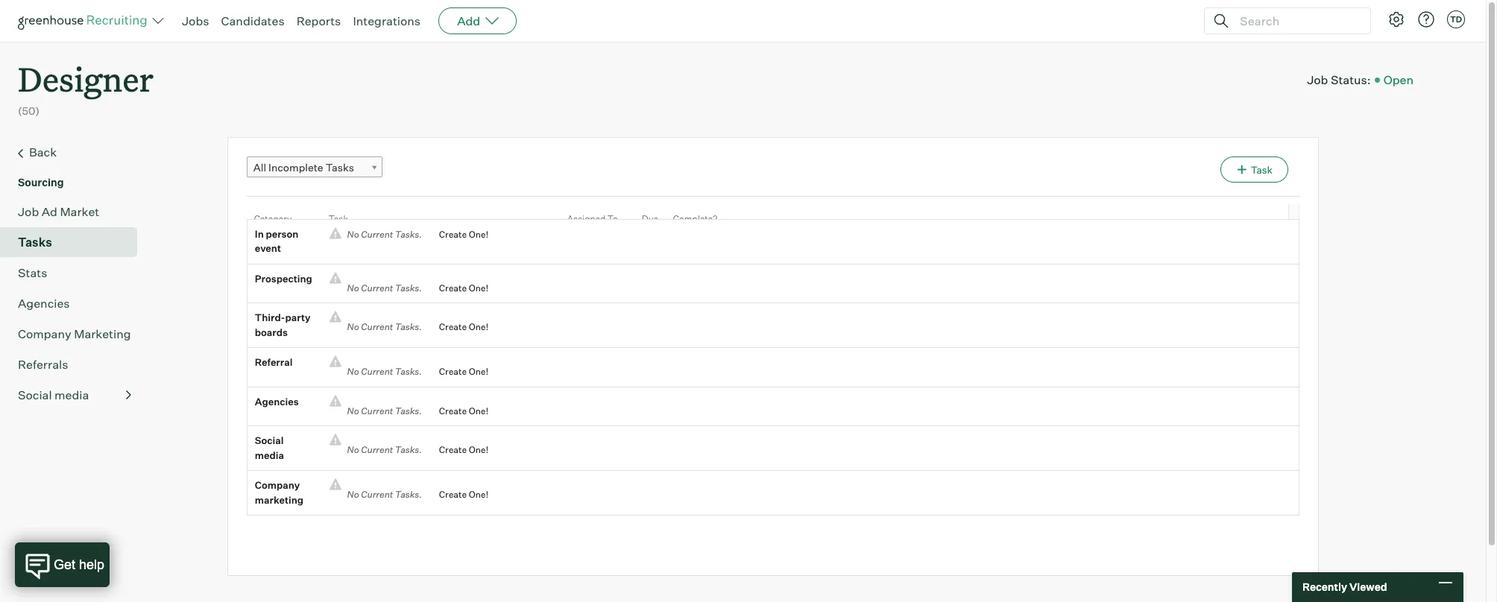 Task type: describe. For each thing, give the bounding box(es) containing it.
candidates link
[[221, 13, 285, 28]]

event
[[255, 243, 281, 254]]

one! for in person event
[[469, 229, 489, 240]]

job for job status:
[[1307, 72, 1329, 87]]

current for agencies
[[361, 405, 393, 417]]

party
[[285, 312, 311, 324]]

create one! for agencies
[[439, 405, 489, 417]]

tasks link
[[18, 233, 131, 251]]

current for prospecting
[[361, 282, 393, 294]]

task for sourcing
[[1251, 164, 1273, 176]]

tasks inside all incomplete tasks link
[[326, 161, 354, 174]]

create for in person event
[[439, 229, 467, 240]]

no current tasks. for referral
[[341, 366, 428, 377]]

candidates
[[221, 13, 285, 28]]

create one! for social media
[[439, 445, 489, 456]]

sourcing
[[18, 176, 64, 188]]

td
[[1450, 14, 1463, 25]]

0 horizontal spatial social media
[[18, 388, 89, 402]]

1 vertical spatial media
[[255, 449, 284, 461]]

Search text field
[[1236, 10, 1357, 32]]

no for company marketing
[[347, 489, 359, 501]]

no for referral
[[347, 366, 359, 377]]

stats
[[18, 265, 47, 280]]

one! for third-party boards
[[469, 322, 489, 333]]

prospecting
[[255, 273, 312, 285]]

1 horizontal spatial social media
[[255, 435, 284, 461]]

referral
[[255, 357, 293, 369]]

one! for social media
[[469, 445, 489, 456]]

create for prospecting
[[439, 282, 467, 294]]

no for agencies
[[347, 405, 359, 417]]

no current tasks. for third-party boards
[[341, 322, 428, 333]]

tasks. for referral
[[395, 366, 422, 377]]

no current tasks. for in person event
[[341, 229, 428, 240]]

current for company marketing
[[361, 489, 393, 501]]

td button
[[1445, 7, 1468, 31]]

job for job ad market
[[18, 204, 39, 219]]

complete?
[[673, 213, 718, 224]]

designer
[[18, 57, 154, 101]]

in
[[255, 228, 264, 240]]

current for social media
[[361, 445, 393, 456]]

no for third-party boards
[[347, 322, 359, 333]]

no current tasks. for company marketing
[[341, 489, 428, 501]]

create one! for third-party boards
[[439, 322, 489, 333]]

marketing
[[74, 326, 131, 341]]

status:
[[1331, 72, 1371, 87]]

job ad market link
[[18, 203, 131, 220]]

tasks. for third-party boards
[[395, 322, 422, 333]]

create one! link for in person event
[[428, 227, 489, 242]]

all incomplete tasks link
[[247, 156, 382, 178]]

company marketing link
[[18, 325, 131, 343]]

social inside social media
[[255, 435, 284, 447]]

td button
[[1448, 10, 1465, 28]]

tasks. for agencies
[[395, 405, 422, 417]]

create for third-party boards
[[439, 322, 467, 333]]

back link
[[18, 143, 131, 162]]

no for in person event
[[347, 229, 359, 240]]

create one! link for prospecting
[[428, 281, 489, 295]]

recently
[[1303, 581, 1348, 594]]

third-
[[255, 312, 285, 324]]

(50)
[[18, 105, 39, 117]]

tasks. for prospecting
[[395, 282, 422, 294]]

tasks. for in person event
[[395, 229, 422, 240]]

add button
[[439, 7, 517, 34]]

no for prospecting
[[347, 282, 359, 294]]

designer link
[[18, 42, 154, 104]]

viewed
[[1350, 581, 1388, 594]]

no current tasks. for agencies
[[341, 405, 428, 417]]

greenhouse recruiting image
[[18, 12, 152, 30]]

create one! link for social media
[[428, 443, 489, 458]]

create one! link for third-party boards
[[428, 320, 489, 335]]

create for company marketing
[[439, 489, 467, 501]]

marketing
[[255, 494, 304, 506]]

create one! for referral
[[439, 366, 489, 377]]

0 vertical spatial social
[[18, 388, 52, 402]]

tasks. for company marketing
[[395, 489, 422, 501]]



Task type: vqa. For each thing, say whether or not it's contained in the screenshot.
Job
yes



Task type: locate. For each thing, give the bounding box(es) containing it.
create one!
[[439, 229, 489, 240], [439, 282, 489, 294], [439, 322, 489, 333], [439, 366, 489, 377], [439, 405, 489, 417], [439, 445, 489, 456], [439, 489, 489, 501]]

1 vertical spatial tasks
[[18, 235, 52, 250]]

1 vertical spatial job
[[18, 204, 39, 219]]

company inside company marketing
[[255, 480, 300, 492]]

job ad market
[[18, 204, 99, 219]]

social media down 'referrals'
[[18, 388, 89, 402]]

4 create one! from the top
[[439, 366, 489, 377]]

5 create one! from the top
[[439, 405, 489, 417]]

integrations link
[[353, 13, 421, 28]]

create one! link for agencies
[[428, 404, 489, 419]]

2 one! from the top
[[469, 282, 489, 294]]

5 create one! link from the top
[[428, 404, 489, 419]]

3 no from the top
[[347, 322, 359, 333]]

0 vertical spatial job
[[1307, 72, 1329, 87]]

1 current from the top
[[361, 229, 393, 240]]

category
[[254, 213, 292, 224]]

no current tasks.
[[341, 229, 428, 240], [341, 282, 428, 294], [341, 322, 428, 333], [341, 366, 428, 377], [341, 405, 428, 417], [341, 445, 428, 456], [341, 489, 428, 501]]

0 horizontal spatial tasks
[[18, 235, 52, 250]]

1 create from the top
[[439, 229, 467, 240]]

add
[[457, 13, 480, 28]]

0 horizontal spatial agencies
[[18, 296, 70, 311]]

5 no from the top
[[347, 405, 359, 417]]

tasks up stats
[[18, 235, 52, 250]]

1 vertical spatial agencies
[[255, 396, 299, 408]]

1 horizontal spatial social
[[255, 435, 284, 447]]

one! for prospecting
[[469, 282, 489, 294]]

due
[[642, 213, 659, 224]]

current for referral
[[361, 366, 393, 377]]

market
[[60, 204, 99, 219]]

assigned
[[567, 213, 606, 224]]

2 no current tasks. from the top
[[341, 282, 428, 294]]

task
[[1251, 164, 1273, 176], [329, 213, 348, 224]]

2 no from the top
[[347, 282, 359, 294]]

1 no current tasks. from the top
[[341, 229, 428, 240]]

social media link
[[18, 386, 131, 404]]

one!
[[469, 229, 489, 240], [469, 282, 489, 294], [469, 322, 489, 333], [469, 366, 489, 377], [469, 405, 489, 417], [469, 445, 489, 456], [469, 489, 489, 501]]

create one! link
[[428, 227, 489, 242], [428, 281, 489, 295], [428, 320, 489, 335], [428, 365, 489, 379], [428, 404, 489, 419], [428, 443, 489, 458], [428, 488, 489, 502]]

7 no current tasks. from the top
[[341, 489, 428, 501]]

1 one! from the top
[[469, 229, 489, 240]]

2 create one! from the top
[[439, 282, 489, 294]]

7 create from the top
[[439, 489, 467, 501]]

5 tasks. from the top
[[395, 405, 422, 417]]

6 create from the top
[[439, 445, 467, 456]]

social up company marketing
[[255, 435, 284, 447]]

person
[[266, 228, 299, 240]]

1 create one! link from the top
[[428, 227, 489, 242]]

media up company marketing
[[255, 449, 284, 461]]

create for referral
[[439, 366, 467, 377]]

tasks. for social media
[[395, 445, 422, 456]]

in person event
[[255, 228, 299, 254]]

create
[[439, 229, 467, 240], [439, 282, 467, 294], [439, 322, 467, 333], [439, 366, 467, 377], [439, 405, 467, 417], [439, 445, 467, 456], [439, 489, 467, 501]]

tasks right incomplete
[[326, 161, 354, 174]]

recently viewed
[[1303, 581, 1388, 594]]

company up marketing
[[255, 480, 300, 492]]

job left status:
[[1307, 72, 1329, 87]]

boards
[[255, 326, 288, 338]]

current for third-party boards
[[361, 322, 393, 333]]

1 horizontal spatial tasks
[[326, 161, 354, 174]]

one! for company marketing
[[469, 489, 489, 501]]

3 create from the top
[[439, 322, 467, 333]]

job left ad
[[18, 204, 39, 219]]

create one! for prospecting
[[439, 282, 489, 294]]

incomplete
[[269, 161, 323, 174]]

6 no from the top
[[347, 445, 359, 456]]

tasks
[[326, 161, 354, 174], [18, 235, 52, 250]]

company for company marketing
[[255, 480, 300, 492]]

one! for agencies
[[469, 405, 489, 417]]

social media
[[18, 388, 89, 402], [255, 435, 284, 461]]

5 one! from the top
[[469, 405, 489, 417]]

2 current from the top
[[361, 282, 393, 294]]

1 horizontal spatial company
[[255, 480, 300, 492]]

1 vertical spatial social media
[[255, 435, 284, 461]]

reports link
[[297, 13, 341, 28]]

3 no current tasks. from the top
[[341, 322, 428, 333]]

3 one! from the top
[[469, 322, 489, 333]]

0 horizontal spatial job
[[18, 204, 39, 219]]

1 vertical spatial task
[[329, 213, 348, 224]]

referrals link
[[18, 355, 131, 373]]

4 create from the top
[[439, 366, 467, 377]]

task for task
[[329, 213, 348, 224]]

0 horizontal spatial social
[[18, 388, 52, 402]]

4 no current tasks. from the top
[[341, 366, 428, 377]]

6 tasks. from the top
[[395, 445, 422, 456]]

3 create one! link from the top
[[428, 320, 489, 335]]

5 create from the top
[[439, 405, 467, 417]]

tasks inside "tasks" link
[[18, 235, 52, 250]]

1 horizontal spatial task
[[1251, 164, 1273, 176]]

2 create from the top
[[439, 282, 467, 294]]

create for agencies
[[439, 405, 467, 417]]

third-party boards
[[255, 312, 311, 338]]

media down referrals link
[[54, 388, 89, 402]]

0 vertical spatial agencies
[[18, 296, 70, 311]]

back
[[29, 144, 57, 159]]

0 vertical spatial media
[[54, 388, 89, 402]]

assigned to
[[567, 213, 618, 224]]

no
[[347, 229, 359, 240], [347, 282, 359, 294], [347, 322, 359, 333], [347, 366, 359, 377], [347, 405, 359, 417], [347, 445, 359, 456], [347, 489, 359, 501]]

0 vertical spatial company
[[18, 326, 71, 341]]

company up 'referrals'
[[18, 326, 71, 341]]

5 no current tasks. from the top
[[341, 405, 428, 417]]

job
[[1307, 72, 1329, 87], [18, 204, 39, 219]]

job status:
[[1307, 72, 1371, 87]]

to
[[608, 213, 618, 224]]

company marketing
[[18, 326, 131, 341]]

6 create one! from the top
[[439, 445, 489, 456]]

agencies down stats
[[18, 296, 70, 311]]

all incomplete tasks
[[253, 161, 354, 174]]

social
[[18, 388, 52, 402], [255, 435, 284, 447]]

social media up company marketing
[[255, 435, 284, 461]]

jobs
[[182, 13, 209, 28]]

tasks.
[[395, 229, 422, 240], [395, 282, 422, 294], [395, 322, 422, 333], [395, 366, 422, 377], [395, 405, 422, 417], [395, 445, 422, 456], [395, 489, 422, 501]]

7 tasks. from the top
[[395, 489, 422, 501]]

integrations
[[353, 13, 421, 28]]

3 create one! from the top
[[439, 322, 489, 333]]

company marketing
[[255, 480, 304, 506]]

7 no from the top
[[347, 489, 359, 501]]

7 one! from the top
[[469, 489, 489, 501]]

4 current from the top
[[361, 366, 393, 377]]

ad
[[42, 204, 57, 219]]

company for company marketing
[[18, 326, 71, 341]]

6 current from the top
[[361, 445, 393, 456]]

current for in person event
[[361, 229, 393, 240]]

no current tasks. for prospecting
[[341, 282, 428, 294]]

7 create one! link from the top
[[428, 488, 489, 502]]

create one! link for referral
[[428, 365, 489, 379]]

2 create one! link from the top
[[428, 281, 489, 295]]

4 one! from the top
[[469, 366, 489, 377]]

7 create one! from the top
[[439, 489, 489, 501]]

0 vertical spatial task
[[1251, 164, 1273, 176]]

0 vertical spatial social media
[[18, 388, 89, 402]]

agencies down the referral on the bottom left of the page
[[255, 396, 299, 408]]

6 create one! link from the top
[[428, 443, 489, 458]]

6 no current tasks. from the top
[[341, 445, 428, 456]]

all
[[253, 161, 266, 174]]

2 tasks. from the top
[[395, 282, 422, 294]]

0 horizontal spatial company
[[18, 326, 71, 341]]

social down 'referrals'
[[18, 388, 52, 402]]

referrals
[[18, 357, 68, 372]]

create for social media
[[439, 445, 467, 456]]

4 tasks. from the top
[[395, 366, 422, 377]]

3 current from the top
[[361, 322, 393, 333]]

7 current from the top
[[361, 489, 393, 501]]

1 no from the top
[[347, 229, 359, 240]]

6 one! from the top
[[469, 445, 489, 456]]

3 tasks. from the top
[[395, 322, 422, 333]]

1 vertical spatial social
[[255, 435, 284, 447]]

5 current from the top
[[361, 405, 393, 417]]

0 horizontal spatial media
[[54, 388, 89, 402]]

current
[[361, 229, 393, 240], [361, 282, 393, 294], [361, 322, 393, 333], [361, 366, 393, 377], [361, 405, 393, 417], [361, 445, 393, 456], [361, 489, 393, 501]]

create one! for company marketing
[[439, 489, 489, 501]]

1 horizontal spatial media
[[255, 449, 284, 461]]

create one! link for company marketing
[[428, 488, 489, 502]]

company
[[18, 326, 71, 341], [255, 480, 300, 492]]

1 horizontal spatial job
[[1307, 72, 1329, 87]]

no for social media
[[347, 445, 359, 456]]

1 vertical spatial company
[[255, 480, 300, 492]]

0 vertical spatial tasks
[[326, 161, 354, 174]]

configure image
[[1388, 10, 1406, 28]]

reports
[[297, 13, 341, 28]]

media
[[54, 388, 89, 402], [255, 449, 284, 461]]

1 create one! from the top
[[439, 229, 489, 240]]

1 horizontal spatial agencies
[[255, 396, 299, 408]]

one! for referral
[[469, 366, 489, 377]]

create one! for in person event
[[439, 229, 489, 240]]

company inside 'link'
[[18, 326, 71, 341]]

stats link
[[18, 264, 131, 282]]

0 horizontal spatial task
[[329, 213, 348, 224]]

jobs link
[[182, 13, 209, 28]]

open
[[1384, 72, 1414, 87]]

no current tasks. for social media
[[341, 445, 428, 456]]

4 create one! link from the top
[[428, 365, 489, 379]]

4 no from the top
[[347, 366, 359, 377]]

agencies
[[18, 296, 70, 311], [255, 396, 299, 408]]

agencies link
[[18, 294, 131, 312]]

1 tasks. from the top
[[395, 229, 422, 240]]

designer (50)
[[18, 57, 154, 117]]



